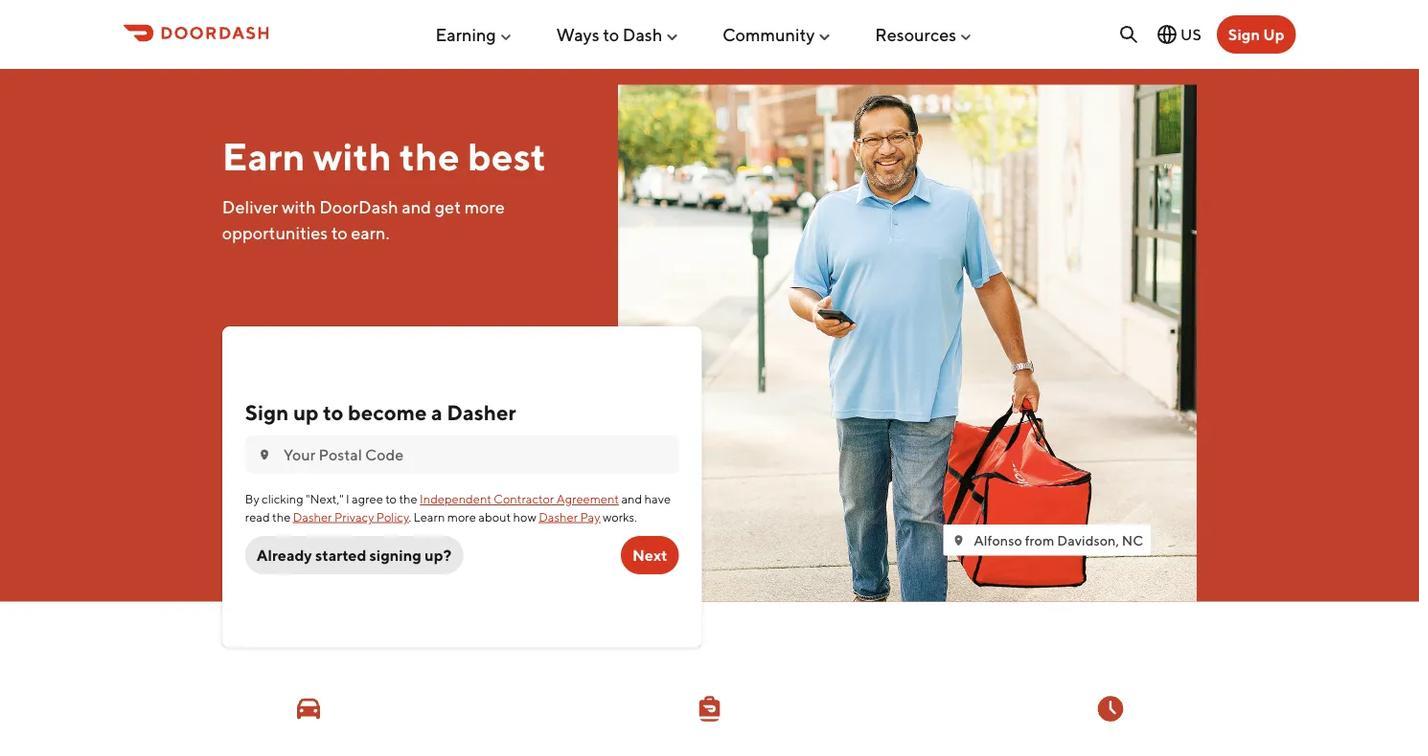 Task type: vqa. For each thing, say whether or not it's contained in the screenshot.
Nope.
no



Task type: describe. For each thing, give the bounding box(es) containing it.
ways to dash link
[[556, 16, 680, 52]]

about
[[478, 510, 511, 525]]

pay
[[580, 510, 600, 525]]

the inside 'and have read the'
[[272, 510, 291, 525]]

up
[[293, 400, 319, 425]]

policy
[[376, 510, 409, 525]]

time fill image
[[1095, 694, 1126, 725]]

contractor
[[494, 492, 554, 507]]

next button
[[621, 537, 679, 575]]

more for get
[[464, 197, 505, 217]]

with for doordash
[[282, 197, 316, 217]]

to inside ways to dash link
[[603, 24, 619, 45]]

dasher privacy policy . learn more about how dasher pay works.
[[293, 510, 637, 525]]

a
[[431, 400, 443, 425]]

sign for sign up
[[1228, 25, 1260, 44]]

location pin image
[[257, 448, 272, 463]]

get
[[435, 197, 461, 217]]

privacy
[[334, 510, 374, 525]]

alfonso from davidson, nc
[[974, 532, 1143, 549]]

and inside 'and have read the'
[[621, 492, 642, 507]]

learn
[[414, 510, 445, 525]]

alfonso from davidson, nc image
[[618, 85, 1197, 602]]

dasher privacy policy link
[[293, 510, 409, 525]]

how
[[513, 510, 536, 525]]

opportunities
[[222, 222, 328, 243]]

ways to dash
[[556, 24, 662, 45]]

sign up to become a dasher
[[245, 400, 516, 425]]

up?
[[425, 547, 452, 565]]

to inside deliver with doordash and get more opportunities to earn.
[[331, 222, 348, 243]]

order hotbag fill image
[[694, 694, 725, 725]]

sign for sign up to become a dasher
[[245, 400, 289, 425]]

alfonso
[[974, 532, 1022, 549]]

earning
[[435, 24, 496, 45]]

from
[[1025, 532, 1054, 549]]

resources link
[[875, 16, 974, 52]]

agreement
[[556, 492, 619, 507]]

next
[[632, 547, 667, 565]]

and have read the
[[245, 492, 671, 525]]

location pin image
[[951, 533, 966, 548]]

us
[[1181, 25, 1201, 44]]

earn.
[[351, 222, 390, 243]]

vehicle car image
[[293, 694, 324, 725]]

dasher pay link
[[539, 510, 600, 525]]

already started signing up? button
[[245, 537, 463, 575]]

i
[[346, 492, 349, 507]]

with for the
[[313, 134, 392, 179]]



Task type: locate. For each thing, give the bounding box(es) containing it.
and inside deliver with doordash and get more opportunities to earn.
[[402, 197, 431, 217]]

ways
[[556, 24, 599, 45]]

1 vertical spatial sign
[[245, 400, 289, 425]]

started
[[315, 547, 366, 565]]

earn
[[222, 134, 305, 179]]

1 vertical spatial with
[[282, 197, 316, 217]]

0 horizontal spatial sign
[[245, 400, 289, 425]]

and
[[402, 197, 431, 217], [621, 492, 642, 507]]

signing
[[369, 547, 421, 565]]

0 vertical spatial and
[[402, 197, 431, 217]]

to left dash
[[603, 24, 619, 45]]

.
[[409, 510, 411, 525]]

already started signing up?
[[257, 547, 452, 565]]

dasher
[[447, 400, 516, 425], [293, 510, 332, 525], [539, 510, 578, 525]]

agree
[[352, 492, 383, 507]]

to
[[603, 24, 619, 45], [331, 222, 348, 243], [323, 400, 344, 425], [385, 492, 397, 507]]

independent
[[420, 492, 491, 507]]

to left the earn.
[[331, 222, 348, 243]]

dasher left the pay
[[539, 510, 578, 525]]

more for learn
[[447, 510, 476, 525]]

deliver
[[222, 197, 278, 217]]

with inside deliver with doordash and get more opportunities to earn.
[[282, 197, 316, 217]]

davidson,
[[1057, 532, 1119, 549]]

works.
[[603, 510, 637, 525]]

earning link
[[435, 16, 513, 52]]

the up .
[[399, 492, 417, 507]]

1 vertical spatial more
[[447, 510, 476, 525]]

with
[[313, 134, 392, 179], [282, 197, 316, 217]]

dasher down "next," at the left
[[293, 510, 332, 525]]

Your Postal Code text field
[[283, 445, 667, 466]]

sign up
[[1228, 25, 1284, 44]]

more right 'get'
[[464, 197, 505, 217]]

0 horizontal spatial dasher
[[293, 510, 332, 525]]

2 vertical spatial the
[[272, 510, 291, 525]]

globe line image
[[1156, 23, 1179, 46]]

the up 'get'
[[399, 134, 460, 179]]

0 vertical spatial with
[[313, 134, 392, 179]]

already
[[257, 547, 312, 565]]

with up doordash
[[313, 134, 392, 179]]

the down clicking
[[272, 510, 291, 525]]

sign inside button
[[1228, 25, 1260, 44]]

community
[[722, 24, 815, 45]]

"next,"
[[306, 492, 344, 507]]

and up the works.
[[621, 492, 642, 507]]

sign
[[1228, 25, 1260, 44], [245, 400, 289, 425]]

1 horizontal spatial sign
[[1228, 25, 1260, 44]]

with up opportunities
[[282, 197, 316, 217]]

nc
[[1122, 532, 1143, 549]]

sign up button
[[1217, 15, 1296, 54]]

best
[[468, 134, 546, 179]]

1 vertical spatial and
[[621, 492, 642, 507]]

more down independent on the bottom left of the page
[[447, 510, 476, 525]]

by
[[245, 492, 259, 507]]

1 horizontal spatial and
[[621, 492, 642, 507]]

0 vertical spatial more
[[464, 197, 505, 217]]

1 vertical spatial the
[[399, 492, 417, 507]]

earn with the best
[[222, 134, 546, 179]]

dasher up the your postal code text box
[[447, 400, 516, 425]]

to up policy
[[385, 492, 397, 507]]

sign left "up" at the top right of the page
[[1228, 25, 1260, 44]]

deliver with doordash and get more opportunities to earn.
[[222, 197, 505, 243]]

to right up
[[323, 400, 344, 425]]

0 vertical spatial the
[[399, 134, 460, 179]]

up
[[1263, 25, 1284, 44]]

2 horizontal spatial dasher
[[539, 510, 578, 525]]

sign left up
[[245, 400, 289, 425]]

community link
[[722, 16, 832, 52]]

read
[[245, 510, 270, 525]]

more
[[464, 197, 505, 217], [447, 510, 476, 525]]

1 horizontal spatial dasher
[[447, 400, 516, 425]]

doordash
[[319, 197, 398, 217]]

become
[[348, 400, 427, 425]]

clicking
[[262, 492, 303, 507]]

more inside deliver with doordash and get more opportunities to earn.
[[464, 197, 505, 217]]

have
[[644, 492, 671, 507]]

dash
[[623, 24, 662, 45]]

0 vertical spatial sign
[[1228, 25, 1260, 44]]

by clicking "next," i agree to the independent contractor agreement
[[245, 492, 619, 507]]

the
[[399, 134, 460, 179], [399, 492, 417, 507], [272, 510, 291, 525]]

and left 'get'
[[402, 197, 431, 217]]

0 horizontal spatial and
[[402, 197, 431, 217]]

independent contractor agreement link
[[420, 492, 619, 507]]

resources
[[875, 24, 956, 45]]



